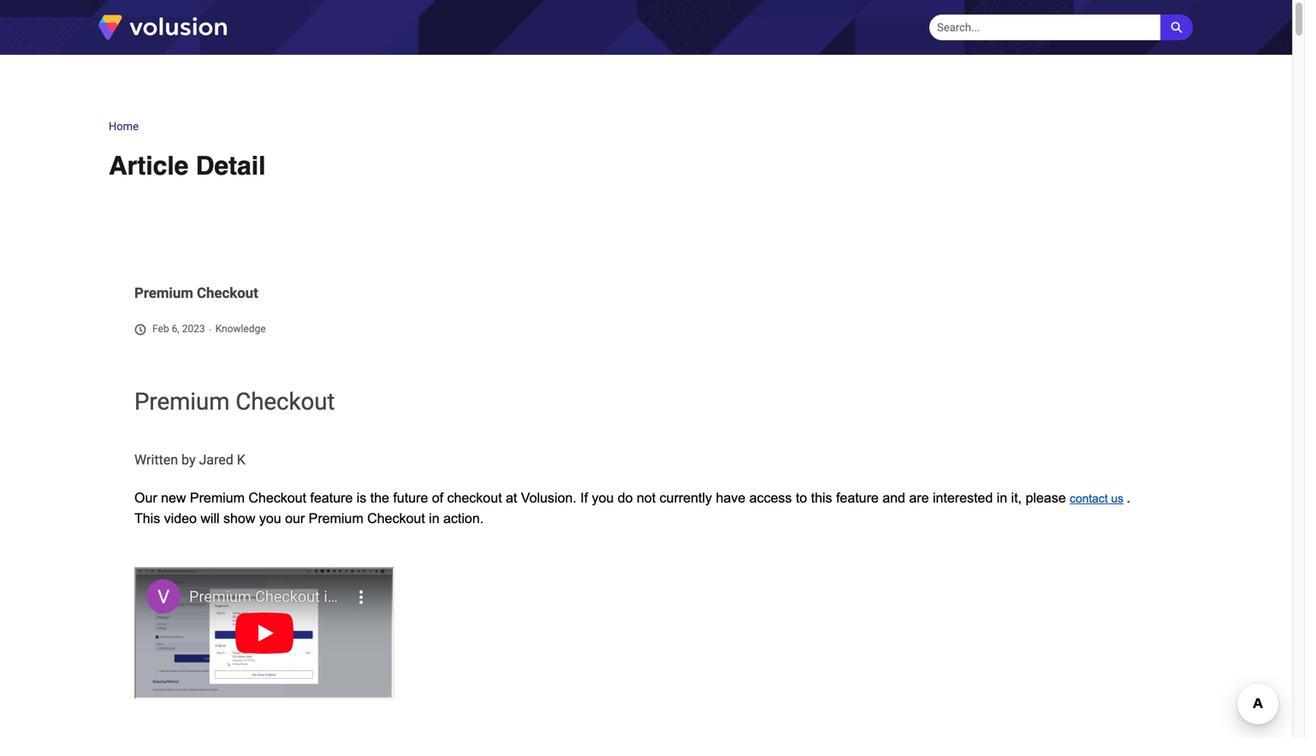 Task type: vqa. For each thing, say whether or not it's contained in the screenshot.
information,
no



Task type: describe. For each thing, give the bounding box(es) containing it.
interested
[[933, 490, 993, 506]]

premium up will
[[190, 490, 245, 506]]

.
[[1127, 490, 1131, 506]]

our
[[285, 511, 305, 526]]

premium checkout for premium
[[134, 388, 335, 415]]

if
[[581, 490, 588, 506]]

our
[[134, 490, 157, 506]]

checkout up knowledge
[[197, 285, 258, 301]]

knowledge
[[215, 323, 266, 335]]

it,
[[1012, 490, 1022, 506]]

6,
[[172, 323, 180, 335]]

contact us link
[[1070, 492, 1124, 506]]

this
[[134, 511, 160, 526]]

future
[[393, 490, 428, 506]]

premium up by at the left bottom of the page
[[134, 388, 230, 415]]

premium checkout for 2023
[[134, 285, 258, 301]]

. this video will show you our premium checkout in action.
[[134, 490, 1134, 526]]

checkout inside . this video will show you our premium checkout in action.
[[367, 511, 425, 526]]

article detail
[[109, 151, 266, 180]]

the
[[370, 490, 390, 506]]

feb
[[152, 323, 169, 335]]

2023
[[182, 323, 205, 335]]

by
[[182, 452, 196, 468]]

will
[[201, 511, 220, 526]]

1 horizontal spatial in
[[997, 490, 1008, 506]]

action.
[[444, 511, 484, 526]]

not
[[637, 490, 656, 506]]

feb 6, 2023 • knowledge
[[152, 323, 266, 335]]

please
[[1026, 490, 1067, 506]]

checkout up the our
[[249, 490, 306, 506]]

volusion.
[[521, 490, 577, 506]]

have
[[716, 490, 746, 506]]

show
[[224, 511, 255, 526]]



Task type: locate. For each thing, give the bounding box(es) containing it.
you right if
[[592, 490, 614, 506]]

feature left is
[[310, 490, 353, 506]]

at
[[506, 490, 517, 506]]

k
[[237, 452, 246, 468]]

in left it,
[[997, 490, 1008, 506]]

to
[[796, 490, 808, 506]]

•
[[209, 328, 211, 334]]

do
[[618, 490, 633, 506]]

1 feature from the left
[[310, 490, 353, 506]]

checkout
[[197, 285, 258, 301], [236, 388, 335, 415], [249, 490, 306, 506], [367, 511, 425, 526]]

in inside . this video will show you our premium checkout in action.
[[429, 511, 440, 526]]

jared
[[199, 452, 234, 468]]

1 premium checkout from the top
[[134, 285, 258, 301]]

us
[[1112, 492, 1124, 505]]

0 horizontal spatial feature
[[310, 490, 353, 506]]

0 vertical spatial premium checkout
[[134, 285, 258, 301]]

contact
[[1070, 492, 1108, 505]]

premium
[[134, 285, 193, 301], [134, 388, 230, 415], [190, 490, 245, 506], [309, 511, 364, 526]]

new
[[161, 490, 186, 506]]

you left the our
[[259, 511, 281, 526]]

premium checkout
[[134, 285, 258, 301], [134, 388, 335, 415]]

1 horizontal spatial you
[[592, 490, 614, 506]]

premium down is
[[309, 511, 364, 526]]

of
[[432, 490, 444, 506]]

access
[[750, 490, 792, 506]]

this
[[811, 490, 833, 506]]

None search field
[[929, 14, 1194, 41]]

0 horizontal spatial in
[[429, 511, 440, 526]]

feature
[[310, 490, 353, 506], [837, 490, 879, 506]]

2 premium checkout from the top
[[134, 388, 335, 415]]

in down the "of"
[[429, 511, 440, 526]]

premium checkout up 2023
[[134, 285, 258, 301]]

written
[[134, 452, 178, 468]]

premium up feb
[[134, 285, 193, 301]]

in
[[997, 490, 1008, 506], [429, 511, 440, 526]]

checkout
[[447, 490, 502, 506]]

are
[[910, 490, 929, 506]]

1 vertical spatial you
[[259, 511, 281, 526]]

Search... text field
[[930, 15, 1161, 40]]

1 horizontal spatial feature
[[837, 490, 879, 506]]

0 horizontal spatial you
[[259, 511, 281, 526]]

detail
[[196, 151, 266, 180]]

premium checkout up 'k'
[[134, 388, 335, 415]]

is
[[357, 490, 367, 506]]

home link
[[109, 120, 139, 133]]

feature right this
[[837, 490, 879, 506]]

our new premium checkout feature is the future of checkout at volusion. if you do not currently have access to this feature and are interested in it, please contact us
[[134, 490, 1124, 506]]

you
[[592, 490, 614, 506], [259, 511, 281, 526]]

0 vertical spatial in
[[997, 490, 1008, 506]]

currently
[[660, 490, 712, 506]]

you inside . this video will show you our premium checkout in action.
[[259, 511, 281, 526]]

0 vertical spatial you
[[592, 490, 614, 506]]

1 vertical spatial in
[[429, 511, 440, 526]]

checkout up 'k'
[[236, 388, 335, 415]]

1 vertical spatial premium checkout
[[134, 388, 335, 415]]

and
[[883, 490, 906, 506]]

article
[[109, 151, 189, 180]]

written by jared k
[[134, 452, 246, 468]]

premium inside . this video will show you our premium checkout in action.
[[309, 511, 364, 526]]

2 feature from the left
[[837, 490, 879, 506]]

video
[[164, 511, 197, 526]]

home
[[109, 120, 139, 133]]

checkout down future
[[367, 511, 425, 526]]



